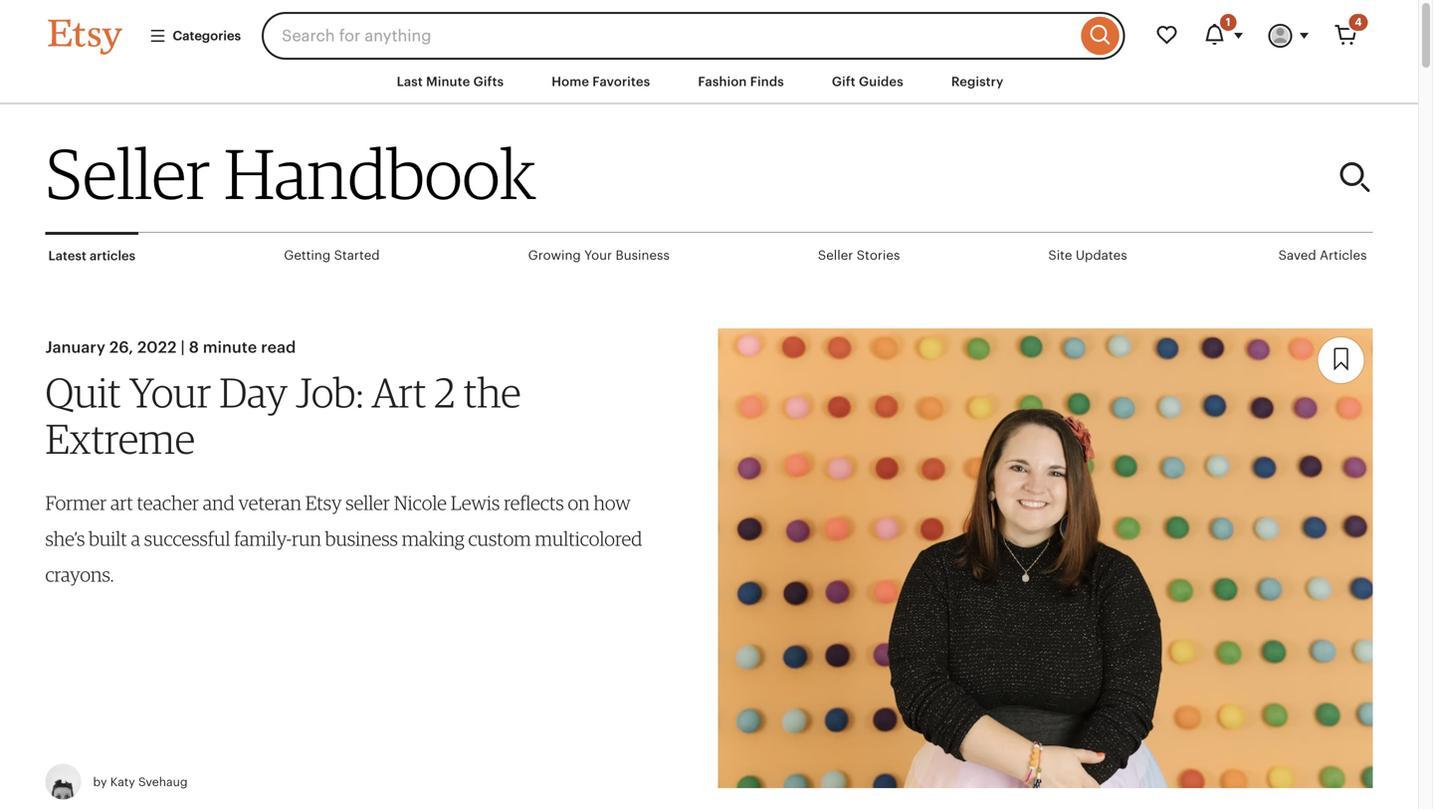 Task type: locate. For each thing, give the bounding box(es) containing it.
family-
[[234, 527, 292, 551]]

seller left "stories"
[[818, 248, 854, 263]]

former
[[45, 492, 107, 515]]

categories banner
[[12, 0, 1407, 60]]

crayons.
[[45, 563, 114, 587]]

getting
[[284, 248, 331, 263]]

seller handbook link
[[45, 132, 980, 216]]

categories button
[[134, 18, 256, 54]]

1 horizontal spatial your
[[585, 248, 613, 263]]

stories
[[857, 248, 901, 263]]

your inside quit your day job: art 2 the extreme
[[129, 368, 211, 417]]

extreme
[[45, 414, 195, 463]]

january 26, 2022 |                      8 minute read
[[45, 339, 296, 357]]

january
[[45, 339, 106, 357]]

your inside growing your business link
[[585, 248, 613, 263]]

favorites
[[593, 74, 651, 89]]

your for growing
[[585, 248, 613, 263]]

None search field
[[262, 12, 1126, 60]]

0 vertical spatial seller
[[45, 132, 210, 216]]

site updates link
[[1046, 233, 1131, 278]]

site updates
[[1049, 248, 1128, 263]]

registry
[[952, 74, 1004, 89]]

growing your business
[[528, 248, 670, 263]]

quit your day job: art 2 the extreme
[[45, 368, 521, 463]]

seller for seller handbook
[[45, 132, 210, 216]]

run
[[292, 527, 322, 551]]

your right growing at the left
[[585, 248, 613, 263]]

your
[[585, 248, 613, 263], [129, 368, 211, 417]]

1
[[1227, 16, 1231, 28]]

gift guides link
[[817, 64, 919, 100]]

former art teacher and veteran etsy seller nicole lewis reflects on how she's built a successful family-run business making custom multicolored crayons.
[[45, 492, 643, 587]]

seller
[[346, 492, 390, 515]]

read
[[261, 339, 296, 357]]

|
[[181, 339, 185, 357]]

seller
[[45, 132, 210, 216], [818, 248, 854, 263]]

Search for anything text field
[[262, 12, 1077, 60]]

1 button
[[1192, 12, 1257, 60]]

none search field inside categories banner
[[262, 12, 1126, 60]]

day
[[220, 368, 288, 417]]

1 horizontal spatial seller
[[818, 248, 854, 263]]

making
[[402, 527, 465, 551]]

saved articles link
[[1276, 233, 1371, 278]]

your down january 26, 2022 |                      8 minute read
[[129, 368, 211, 417]]

last
[[397, 74, 423, 89]]

growing
[[528, 248, 581, 263]]

veteran
[[239, 492, 302, 515]]

2022
[[137, 339, 177, 357]]

multicolored
[[535, 527, 643, 551]]

menu bar containing last minute gifts
[[12, 60, 1407, 105]]

menu bar
[[12, 60, 1407, 105]]

growing your business link
[[525, 233, 673, 278]]

1 vertical spatial seller
[[818, 248, 854, 263]]

nicole
[[394, 492, 447, 515]]

business
[[616, 248, 670, 263]]

title image for the article image
[[718, 329, 1374, 789]]

fashion
[[698, 74, 747, 89]]

started
[[334, 248, 380, 263]]

8
[[189, 339, 199, 357]]

business
[[325, 527, 398, 551]]

getting started
[[284, 248, 380, 263]]

successful
[[144, 527, 230, 551]]

saved
[[1279, 248, 1317, 263]]

updates
[[1076, 248, 1128, 263]]

gifts
[[474, 74, 504, 89]]

0 horizontal spatial your
[[129, 368, 211, 417]]

0 vertical spatial your
[[585, 248, 613, 263]]

latest articles
[[48, 249, 136, 264]]

2
[[435, 368, 456, 417]]

your for quit
[[129, 368, 211, 417]]

last minute gifts link
[[382, 64, 519, 100]]

seller up articles
[[45, 132, 210, 216]]

art
[[111, 492, 133, 515]]

minute
[[203, 339, 257, 357]]

1 vertical spatial your
[[129, 368, 211, 417]]

0 horizontal spatial seller
[[45, 132, 210, 216]]



Task type: describe. For each thing, give the bounding box(es) containing it.
by katy svehaug
[[93, 776, 188, 789]]

getting started link
[[281, 233, 383, 278]]

job:
[[296, 368, 364, 417]]

articles
[[90, 249, 136, 264]]

avatar image for katy svehaug image
[[45, 764, 81, 800]]

how
[[594, 492, 631, 515]]

art
[[372, 368, 427, 417]]

fashion finds link
[[683, 64, 800, 100]]

gift
[[832, 74, 856, 89]]

she's
[[45, 527, 85, 551]]

and
[[203, 492, 235, 515]]

handbook
[[224, 132, 536, 216]]

seller stories
[[818, 248, 901, 263]]

finds
[[751, 74, 785, 89]]

reflects
[[504, 492, 564, 515]]

latest
[[48, 249, 86, 264]]

site
[[1049, 248, 1073, 263]]

home favorites
[[552, 74, 651, 89]]

a
[[131, 527, 140, 551]]

gift guides
[[832, 74, 904, 89]]

svehaug
[[138, 776, 188, 789]]

4
[[1356, 16, 1363, 28]]

built
[[89, 527, 127, 551]]

home favorites link
[[537, 64, 666, 100]]

by
[[93, 776, 107, 789]]

last minute gifts
[[397, 74, 504, 89]]

saved articles
[[1279, 248, 1368, 263]]

the
[[464, 368, 521, 417]]

seller handbook
[[45, 132, 536, 216]]

categories
[[173, 28, 241, 43]]

quit
[[45, 368, 121, 417]]

seller for seller stories
[[818, 248, 854, 263]]

26,
[[109, 339, 133, 357]]

minute
[[426, 74, 470, 89]]

seller stories link
[[815, 233, 904, 278]]

4 link
[[1323, 12, 1371, 60]]

articles
[[1321, 248, 1368, 263]]

latest articles link
[[45, 232, 139, 277]]

on
[[568, 492, 590, 515]]

fashion finds
[[698, 74, 785, 89]]

lewis
[[451, 492, 500, 515]]

guides
[[859, 74, 904, 89]]

etsy
[[305, 492, 342, 515]]

teacher
[[137, 492, 199, 515]]

custom
[[469, 527, 531, 551]]

katy
[[110, 776, 135, 789]]

home
[[552, 74, 590, 89]]

registry link
[[937, 64, 1019, 100]]



Task type: vqa. For each thing, say whether or not it's contained in the screenshot.
Cherry Pepsi OZ hand poured soda candles | Cherry Pepsi scented candle image
no



